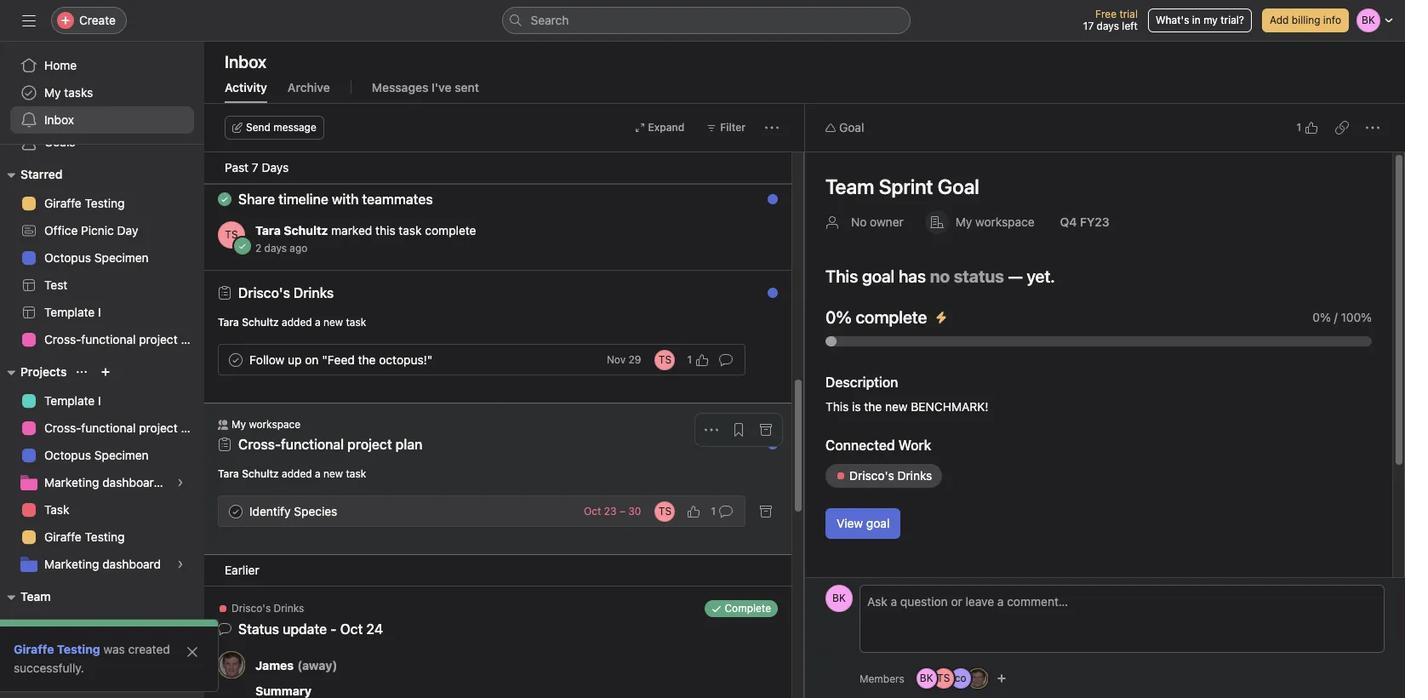 Task type: describe. For each thing, give the bounding box(es) containing it.
1 vertical spatial goal
[[938, 175, 980, 198]]

—
[[1009, 266, 1023, 286]]

send message button
[[225, 116, 324, 140]]

ja inside team sprint goal 'dialog'
[[972, 672, 984, 685]]

2 vertical spatial schultz
[[242, 467, 279, 480]]

drisco's drinks inside team sprint goal 'dialog'
[[850, 468, 933, 483]]

oct 23 – 30 button
[[584, 505, 641, 518]]

1 vertical spatial workspace
[[249, 418, 301, 431]]

starred
[[20, 167, 62, 181]]

more actions image for add to bookmarks 'image' related to archive all icon
[[705, 423, 719, 437]]

2 vertical spatial giraffe testing link
[[14, 642, 100, 656]]

with teammates
[[332, 192, 433, 207]]

octopus!"
[[379, 352, 433, 367]]

successfully.
[[14, 661, 84, 675]]

2 vertical spatial tara
[[218, 467, 239, 480]]

fy23
[[1081, 215, 1110, 229]]

0 horizontal spatial the
[[358, 352, 376, 367]]

follow
[[249, 352, 285, 367]]

1 vertical spatial tara
[[218, 316, 239, 329]]

0% complete
[[826, 307, 928, 327]]

octopus for office
[[44, 250, 91, 265]]

my
[[1204, 14, 1218, 26]]

ts left tara schultz link
[[225, 228, 238, 241]]

i've
[[432, 80, 452, 95]]

identify
[[249, 504, 291, 518]]

team sprint goal dialog
[[805, 104, 1406, 698]]

oct 24
[[340, 622, 383, 637]]

species
[[294, 504, 337, 518]]

-
[[331, 622, 337, 637]]

add billing info button
[[1263, 9, 1349, 32]]

marketing dashboards link
[[10, 469, 194, 496]]

template inside projects element
[[44, 393, 95, 408]]

ts left 0 likes. click to like this task "icon"
[[659, 504, 672, 517]]

message
[[274, 121, 317, 134]]

more actions image for archive notification image at bottom's add to bookmarks 'image'
[[705, 606, 719, 620]]

functional inside projects element
[[81, 421, 136, 435]]

0 horizontal spatial drisco's drinks link
[[238, 285, 334, 301]]

2 vertical spatial new
[[324, 467, 343, 480]]

picnic
[[81, 223, 114, 238]]

nov 29 button
[[607, 353, 641, 366]]

yet.
[[1027, 266, 1056, 286]]

cross-functional project plan link up species
[[238, 437, 423, 452]]

dashboard
[[102, 557, 161, 571]]

workspace for my workspace "dropdown button"
[[976, 215, 1035, 229]]

messages i've sent link
[[372, 80, 479, 103]]

status
[[238, 622, 279, 637]]

status update - oct 24
[[238, 622, 383, 637]]

2 vertical spatial 1 button
[[706, 499, 738, 523]]

this
[[376, 223, 396, 238]]

functional up timeline
[[264, 173, 312, 186]]

my for my workspace "dropdown button"
[[956, 215, 973, 229]]

giraffe testing inside starred element
[[44, 196, 125, 210]]

2 vertical spatial giraffe testing
[[14, 642, 100, 656]]

ts button for follow up on "feed the octopus!"
[[655, 350, 676, 370]]

home
[[44, 58, 77, 72]]

1 vertical spatial drisco's drinks link
[[826, 464, 943, 488]]

earlier
[[225, 563, 259, 577]]

free
[[1096, 8, 1117, 20]]

1 for middle the "1" button
[[687, 353, 692, 366]]

projects button
[[0, 362, 67, 382]]

marketing dashboards
[[44, 475, 167, 490]]

test link
[[10, 272, 194, 299]]

was
[[103, 642, 125, 656]]

ts button for identify species
[[655, 501, 676, 521]]

share timeline with teammates
[[238, 192, 433, 207]]

0 horizontal spatial goal
[[839, 120, 865, 135]]

2 vertical spatial drinks
[[274, 602, 304, 615]]

marked
[[331, 223, 372, 238]]

template inside starred element
[[44, 305, 95, 319]]

cross-functional project plan up species
[[238, 437, 423, 452]]

cross- inside projects element
[[44, 421, 81, 435]]

more actions image
[[1367, 121, 1380, 135]]

cross-functional project plan link up marketing dashboards
[[10, 415, 204, 442]]

sprint
[[879, 175, 934, 198]]

created
[[128, 642, 170, 656]]

on
[[305, 352, 319, 367]]

1 horizontal spatial inbox
[[225, 52, 267, 72]]

goal for view
[[867, 516, 890, 530]]

nov 29
[[607, 353, 641, 366]]

billing
[[1292, 14, 1321, 26]]

in
[[1193, 14, 1201, 26]]

the inside team sprint goal 'dialog'
[[864, 399, 882, 414]]

specimen for functional
[[94, 448, 149, 462]]

inbox link
[[10, 106, 194, 134]]

/
[[1335, 310, 1338, 324]]

template i inside projects element
[[44, 393, 101, 408]]

oct 23 – 30
[[584, 505, 641, 518]]

1 vertical spatial 1 button
[[682, 348, 714, 372]]

team button
[[0, 587, 51, 607]]

2 vertical spatial task
[[346, 467, 366, 480]]

octopus specimen link for picnic
[[10, 244, 194, 272]]

drinks inside team sprint goal 'dialog'
[[898, 468, 933, 483]]

goal for this
[[862, 266, 895, 286]]

ts right 29
[[659, 353, 672, 366]]

share
[[238, 192, 275, 207]]

close image
[[186, 645, 199, 659]]

0 vertical spatial drinks
[[294, 285, 334, 301]]

giraffe for the topmost "giraffe testing" link
[[44, 196, 82, 210]]

cross- inside starred element
[[44, 332, 81, 347]]

(away)
[[297, 658, 338, 672]]

day
[[117, 223, 138, 238]]

add to bookmarks image for archive notification image at bottom
[[732, 606, 746, 620]]

ago
[[290, 242, 308, 255]]

100%
[[1341, 310, 1372, 324]]

2 vertical spatial drisco's drinks
[[232, 602, 304, 615]]

james link
[[255, 658, 294, 672]]

0 vertical spatial 1 button
[[1292, 116, 1324, 140]]

1 vertical spatial task
[[346, 316, 366, 329]]

create
[[79, 13, 116, 27]]

0 vertical spatial more actions image
[[765, 121, 779, 135]]

up
[[288, 352, 302, 367]]

archive notifications image
[[759, 203, 773, 217]]

this for this is the new benchmark!
[[826, 399, 849, 414]]

status
[[954, 266, 1005, 286]]

oct
[[584, 505, 601, 518]]

functional up species
[[281, 437, 344, 452]]

tara schultz marked this task complete 2 days ago
[[255, 223, 476, 255]]

testing inside projects element
[[85, 530, 125, 544]]

0 vertical spatial drisco's
[[238, 285, 290, 301]]

office picnic day link
[[10, 217, 194, 244]]

add to bookmarks image for archive all icon
[[732, 423, 746, 437]]

projects element
[[0, 357, 204, 582]]

giraffe for "giraffe testing" link to the middle
[[44, 530, 82, 544]]

octopus specimen for functional
[[44, 448, 149, 462]]

tara schultz link
[[255, 223, 328, 238]]

description
[[826, 375, 899, 390]]

no
[[851, 215, 867, 229]]

task inside tara schultz marked this task complete 2 days ago
[[399, 223, 422, 238]]

my down completed icon
[[232, 418, 246, 431]]

days inside free trial 17 days left
[[1097, 20, 1120, 32]]

octopus specimen for picnic
[[44, 250, 149, 265]]

activity link
[[225, 80, 267, 103]]

send message
[[246, 121, 317, 134]]

cross-functional project plan inside projects element
[[44, 421, 204, 435]]

follow up on "feed the octopus!"
[[249, 352, 433, 367]]

projects
[[20, 364, 67, 379]]

starred element
[[0, 159, 204, 357]]

my tasks
[[44, 85, 93, 100]]

global element
[[0, 42, 204, 144]]

home link
[[10, 52, 194, 79]]

ts inside team sprint goal 'dialog'
[[937, 672, 950, 685]]

1 for the "1" button to the bottom
[[711, 504, 716, 517]]

no owner
[[851, 215, 904, 229]]

1 tara schultz added a new task from the top
[[218, 316, 366, 329]]

cross-functional project plan inside starred element
[[44, 332, 204, 347]]

office
[[44, 223, 78, 238]]

marketing for marketing dashboard
[[44, 557, 99, 571]]

task link
[[10, 496, 194, 524]]

ja inside button
[[226, 658, 237, 671]]

workspace for my workspace link
[[64, 618, 123, 633]]

has
[[899, 266, 926, 286]]

free trial 17 days left
[[1084, 8, 1138, 32]]

2 vertical spatial giraffe
[[14, 642, 54, 656]]

add member image
[[997, 673, 1007, 684]]

0 vertical spatial drisco's drinks
[[238, 285, 334, 301]]



Task type: locate. For each thing, give the bounding box(es) containing it.
archive all image
[[759, 423, 773, 437]]

schultz up follow
[[242, 316, 279, 329]]

project
[[315, 173, 349, 186], [139, 332, 178, 347], [139, 421, 178, 435], [348, 437, 392, 452]]

0 horizontal spatial team
[[20, 589, 51, 604]]

2 added from the top
[[282, 467, 312, 480]]

1 vertical spatial more actions image
[[705, 423, 719, 437]]

marketing for marketing dashboards
[[44, 475, 99, 490]]

see details, marketing dashboards image
[[175, 478, 186, 488]]

inbox up activity
[[225, 52, 267, 72]]

1 vertical spatial new
[[885, 399, 908, 414]]

1 template i from the top
[[44, 305, 101, 319]]

ts
[[225, 228, 238, 241], [659, 353, 672, 366], [659, 504, 672, 517], [937, 672, 950, 685]]

1 vertical spatial this
[[826, 399, 849, 414]]

giraffe testing link up marketing dashboard
[[10, 524, 194, 551]]

giraffe down task
[[44, 530, 82, 544]]

drisco's down connected work
[[850, 468, 895, 483]]

template down test
[[44, 305, 95, 319]]

2 template i from the top
[[44, 393, 101, 408]]

octopus for cross-
[[44, 448, 91, 462]]

ja button
[[218, 651, 245, 679]]

template i link down test
[[10, 299, 194, 326]]

archive link
[[288, 80, 330, 103]]

marketing
[[44, 475, 99, 490], [44, 557, 99, 571]]

1 vertical spatial octopus
[[44, 448, 91, 462]]

new right the is
[[885, 399, 908, 414]]

was created successfully.
[[14, 642, 170, 675]]

goal
[[862, 266, 895, 286], [867, 516, 890, 530]]

workspace inside teams element
[[64, 618, 123, 633]]

tasks
[[64, 85, 93, 100]]

starred button
[[0, 164, 62, 185]]

add to bookmarks image left archive notification image at bottom
[[732, 606, 746, 620]]

testing inside starred element
[[85, 196, 125, 210]]

my down team dropdown button
[[44, 618, 61, 633]]

hide sidebar image
[[22, 14, 36, 27]]

0 vertical spatial goal
[[839, 120, 865, 135]]

2 octopus specimen from the top
[[44, 448, 149, 462]]

1 horizontal spatial workspace
[[249, 418, 301, 431]]

my for the my tasks link
[[44, 85, 61, 100]]

i inside starred element
[[98, 305, 101, 319]]

giraffe testing link up picnic
[[10, 190, 194, 217]]

1 horizontal spatial days
[[1097, 20, 1120, 32]]

octopus inside starred element
[[44, 250, 91, 265]]

my tasks link
[[10, 79, 194, 106]]

1 vertical spatial template i
[[44, 393, 101, 408]]

drisco's drinks link down ago
[[238, 285, 334, 301]]

cross-
[[232, 173, 264, 186], [44, 332, 81, 347], [44, 421, 81, 435], [238, 437, 281, 452]]

7 days
[[252, 160, 289, 175]]

testing up the invite
[[57, 642, 100, 656]]

Completed checkbox
[[226, 350, 246, 370]]

giraffe testing inside projects element
[[44, 530, 125, 544]]

octopus specimen inside starred element
[[44, 250, 149, 265]]

past 7 days
[[225, 160, 289, 175]]

1 added from the top
[[282, 316, 312, 329]]

1 inside team sprint goal 'dialog'
[[1297, 121, 1302, 134]]

1 i from the top
[[98, 305, 101, 319]]

–
[[620, 505, 626, 518]]

giraffe up successfully.
[[14, 642, 54, 656]]

functional inside starred element
[[81, 332, 136, 347]]

team inside 'dialog'
[[826, 175, 875, 198]]

0 horizontal spatial days
[[264, 242, 287, 255]]

tara schultz added a new task
[[218, 316, 366, 329], [218, 467, 366, 480]]

2 vertical spatial more actions image
[[705, 606, 719, 620]]

filter
[[721, 121, 746, 134]]

0 comments image
[[719, 353, 733, 367]]

cross-functional project plan up dashboards
[[44, 421, 204, 435]]

template i link
[[10, 299, 194, 326], [10, 387, 194, 415]]

giraffe up office
[[44, 196, 82, 210]]

29
[[629, 353, 641, 366]]

archive all image
[[759, 290, 773, 304]]

team for team sprint goal
[[826, 175, 875, 198]]

ja right co
[[972, 672, 984, 685]]

added up identify species
[[282, 467, 312, 480]]

1 vertical spatial template i link
[[10, 387, 194, 415]]

cross- up "share" in the left of the page
[[232, 173, 264, 186]]

ja right close icon
[[226, 658, 237, 671]]

0 vertical spatial marketing
[[44, 475, 99, 490]]

office picnic day
[[44, 223, 138, 238]]

test
[[44, 278, 67, 292]]

goal right view
[[867, 516, 890, 530]]

this goal has no status — yet.
[[826, 266, 1056, 286]]

specimen down day
[[94, 250, 149, 265]]

cross- up projects
[[44, 332, 81, 347]]

0 vertical spatial ts button
[[218, 221, 245, 249]]

1 vertical spatial a
[[315, 467, 321, 480]]

0 vertical spatial new
[[324, 316, 343, 329]]

james (away)
[[255, 658, 338, 672]]

my workspace inside teams element
[[44, 618, 123, 633]]

copy goal link image
[[1336, 121, 1349, 135]]

team up successfully.
[[20, 589, 51, 604]]

my workspace button
[[918, 207, 1043, 238]]

completed image
[[226, 501, 246, 521]]

1 this from the top
[[826, 266, 858, 286]]

drisco's drinks link
[[238, 285, 334, 301], [826, 464, 943, 488]]

goal inside button
[[867, 516, 890, 530]]

invite
[[48, 668, 78, 683]]

2 add to bookmarks image from the top
[[732, 606, 746, 620]]

drinks up update
[[274, 602, 304, 615]]

0 horizontal spatial bk
[[833, 592, 846, 604]]

my for my workspace link
[[44, 618, 61, 633]]

my inside the global element
[[44, 85, 61, 100]]

view goal button
[[826, 508, 901, 539]]

workspace inside "dropdown button"
[[976, 215, 1035, 229]]

what's in my trial?
[[1156, 14, 1245, 26]]

add billing info
[[1270, 14, 1342, 26]]

1 vertical spatial my workspace
[[232, 418, 301, 431]]

project inside starred element
[[139, 332, 178, 347]]

filter button
[[699, 116, 753, 140]]

a
[[315, 316, 321, 329], [315, 467, 321, 480]]

1 horizontal spatial drisco's drinks link
[[826, 464, 943, 488]]

tara up completed image
[[218, 467, 239, 480]]

giraffe inside starred element
[[44, 196, 82, 210]]

2 octopus specimen link from the top
[[10, 442, 194, 469]]

search list box
[[502, 7, 911, 34]]

this is the new benchmark!
[[826, 399, 989, 414]]

schultz up ago
[[284, 223, 328, 238]]

days inside tara schultz marked this task complete 2 days ago
[[264, 242, 287, 255]]

show options, current sort, top image
[[77, 367, 87, 377]]

2 horizontal spatial workspace
[[976, 215, 1035, 229]]

1 template from the top
[[44, 305, 95, 319]]

the right the is
[[864, 399, 882, 414]]

cross- down show options, current sort, top image
[[44, 421, 81, 435]]

cross-functional project plan link
[[10, 326, 204, 353], [10, 415, 204, 442], [238, 437, 423, 452]]

owner
[[870, 215, 904, 229]]

1 vertical spatial the
[[864, 399, 882, 414]]

1 vertical spatial octopus specimen
[[44, 448, 149, 462]]

days right 2
[[264, 242, 287, 255]]

0 vertical spatial inbox
[[225, 52, 267, 72]]

1 octopus from the top
[[44, 250, 91, 265]]

0 horizontal spatial inbox
[[44, 112, 74, 127]]

nov
[[607, 353, 626, 366]]

1 horizontal spatial the
[[864, 399, 882, 414]]

1 vertical spatial 1
[[687, 353, 692, 366]]

octopus specimen link for functional
[[10, 442, 194, 469]]

0 vertical spatial this
[[826, 266, 858, 286]]

giraffe inside projects element
[[44, 530, 82, 544]]

2 vertical spatial testing
[[57, 642, 100, 656]]

this for this goal has no status — yet.
[[826, 266, 858, 286]]

giraffe testing up office picnic day
[[44, 196, 125, 210]]

1 vertical spatial schultz
[[242, 316, 279, 329]]

octopus specimen inside projects element
[[44, 448, 149, 462]]

0 vertical spatial added
[[282, 316, 312, 329]]

1 button right 0 likes. click to like this task "icon"
[[706, 499, 738, 523]]

i down new project or portfolio image on the left
[[98, 393, 101, 408]]

1 add to bookmarks image from the top
[[732, 423, 746, 437]]

left
[[1122, 20, 1138, 32]]

goal left has
[[862, 266, 895, 286]]

testing up office picnic day link
[[85, 196, 125, 210]]

1 vertical spatial days
[[264, 242, 287, 255]]

cross- up identify
[[238, 437, 281, 452]]

1 vertical spatial giraffe testing
[[44, 530, 125, 544]]

marketing down task
[[44, 557, 99, 571]]

0 vertical spatial team
[[826, 175, 875, 198]]

drisco's down 2
[[238, 285, 290, 301]]

task
[[44, 502, 69, 517]]

1
[[1297, 121, 1302, 134], [687, 353, 692, 366], [711, 504, 716, 517]]

my up status
[[956, 215, 973, 229]]

giraffe testing link
[[10, 190, 194, 217], [10, 524, 194, 551], [14, 642, 100, 656]]

1 vertical spatial drisco's
[[850, 468, 895, 483]]

tara
[[255, 223, 281, 238], [218, 316, 239, 329], [218, 467, 239, 480]]

1 specimen from the top
[[94, 250, 149, 265]]

octopus inside projects element
[[44, 448, 91, 462]]

1 right 0 likes. click to like this task "icon"
[[711, 504, 716, 517]]

create button
[[51, 7, 127, 34]]

0 vertical spatial schultz
[[284, 223, 328, 238]]

1 vertical spatial team
[[20, 589, 51, 604]]

2 marketing from the top
[[44, 557, 99, 571]]

0 vertical spatial add to bookmarks image
[[732, 423, 746, 437]]

schultz
[[284, 223, 328, 238], [242, 316, 279, 329], [242, 467, 279, 480]]

0 vertical spatial task
[[399, 223, 422, 238]]

functional up new project or portfolio image on the left
[[81, 332, 136, 347]]

0 vertical spatial testing
[[85, 196, 125, 210]]

ja
[[226, 658, 237, 671], [972, 672, 984, 685]]

bk inside bk button
[[833, 592, 846, 604]]

identify species
[[249, 504, 337, 518]]

template down show options, current sort, top image
[[44, 393, 95, 408]]

marketing dashboard
[[44, 557, 161, 571]]

1 vertical spatial tara schultz added a new task
[[218, 467, 366, 480]]

1 vertical spatial ts button
[[655, 350, 676, 370]]

my workspace up status
[[956, 215, 1035, 229]]

2 template from the top
[[44, 393, 95, 408]]

i down test link
[[98, 305, 101, 319]]

1 vertical spatial specimen
[[94, 448, 149, 462]]

1 for the topmost the "1" button
[[1297, 121, 1302, 134]]

timeline
[[279, 192, 329, 207]]

days right 17
[[1097, 20, 1120, 32]]

teams element
[[0, 582, 204, 643]]

specimen inside projects element
[[94, 448, 149, 462]]

my workspace for my workspace link
[[44, 618, 123, 633]]

giraffe testing
[[44, 196, 125, 210], [44, 530, 125, 544], [14, 642, 100, 656]]

new up species
[[324, 467, 343, 480]]

1 vertical spatial added
[[282, 467, 312, 480]]

schultz inside tara schultz marked this task complete 2 days ago
[[284, 223, 328, 238]]

marketing dashboard link
[[10, 551, 194, 578]]

specimen inside starred element
[[94, 250, 149, 265]]

0 vertical spatial workspace
[[976, 215, 1035, 229]]

workspace
[[976, 215, 1035, 229], [249, 418, 301, 431], [64, 618, 123, 633]]

inbox up goals
[[44, 112, 74, 127]]

my inside teams element
[[44, 618, 61, 633]]

1 vertical spatial drisco's drinks
[[850, 468, 933, 483]]

drisco's drinks down connected work
[[850, 468, 933, 483]]

0 vertical spatial a
[[315, 316, 321, 329]]

2 vertical spatial ts button
[[655, 501, 676, 521]]

drisco's drinks link down connected work
[[826, 464, 943, 488]]

added
[[282, 316, 312, 329], [282, 467, 312, 480]]

drisco's drinks down ago
[[238, 285, 334, 301]]

0 vertical spatial i
[[98, 305, 101, 319]]

0 vertical spatial giraffe testing link
[[10, 190, 194, 217]]

1 horizontal spatial bk
[[920, 672, 934, 685]]

bk left co
[[920, 672, 934, 685]]

0 vertical spatial specimen
[[94, 250, 149, 265]]

template i link down new project or portfolio image on the left
[[10, 387, 194, 415]]

0 vertical spatial the
[[358, 352, 376, 367]]

invite button
[[16, 661, 90, 691]]

specimen for picnic
[[94, 250, 149, 265]]

0 horizontal spatial my workspace
[[44, 618, 123, 633]]

messages
[[372, 80, 429, 95]]

cross-functional project plan up timeline
[[232, 173, 372, 186]]

1 vertical spatial testing
[[85, 530, 125, 544]]

goal up team sprint goal
[[839, 120, 865, 135]]

team up no on the right top
[[826, 175, 875, 198]]

1 horizontal spatial my workspace
[[232, 418, 301, 431]]

this left the is
[[826, 399, 849, 414]]

my workspace inside "dropdown button"
[[956, 215, 1035, 229]]

1 vertical spatial giraffe testing link
[[10, 524, 194, 551]]

2 specimen from the top
[[94, 448, 149, 462]]

my inside "dropdown button"
[[956, 215, 973, 229]]

what's in my trial? button
[[1148, 9, 1252, 32]]

info
[[1324, 14, 1342, 26]]

archive notification image
[[759, 606, 773, 620]]

a up on
[[315, 316, 321, 329]]

1 marketing from the top
[[44, 475, 99, 490]]

expand button
[[627, 116, 692, 140]]

bk down view
[[833, 592, 846, 604]]

add to bookmarks image left archive all icon
[[732, 423, 746, 437]]

tara up 2
[[255, 223, 281, 238]]

1 vertical spatial inbox
[[44, 112, 74, 127]]

0 likes. click to like this task image
[[687, 504, 701, 518]]

0 vertical spatial goal
[[862, 266, 895, 286]]

0 vertical spatial tara
[[255, 223, 281, 238]]

0 vertical spatial octopus specimen link
[[10, 244, 194, 272]]

0 vertical spatial octopus
[[44, 250, 91, 265]]

sent
[[455, 80, 479, 95]]

1 button left copy goal link icon
[[1292, 116, 1324, 140]]

plan inside projects element
[[181, 421, 204, 435]]

tara inside tara schultz marked this task complete 2 days ago
[[255, 223, 281, 238]]

octopus specimen link up marketing dashboards
[[10, 442, 194, 469]]

tara schultz added a new task up 'up'
[[218, 316, 366, 329]]

0 vertical spatial template i
[[44, 305, 101, 319]]

1 vertical spatial octopus specimen link
[[10, 442, 194, 469]]

ts button
[[218, 221, 245, 249], [655, 350, 676, 370], [655, 501, 676, 521]]

0 vertical spatial ja
[[226, 658, 237, 671]]

add to bookmarks image
[[732, 423, 746, 437], [732, 606, 746, 620]]

completed image
[[226, 350, 246, 370]]

0 vertical spatial days
[[1097, 20, 1120, 32]]

new inside team sprint goal 'dialog'
[[885, 399, 908, 414]]

drisco's up status at left
[[232, 602, 271, 615]]

my workspace
[[956, 215, 1035, 229], [232, 418, 301, 431], [44, 618, 123, 633]]

2 tara schultz added a new task from the top
[[218, 467, 366, 480]]

template i down test
[[44, 305, 101, 319]]

see details, marketing dashboard image
[[175, 559, 186, 570]]

giraffe testing down task link
[[44, 530, 125, 544]]

2 vertical spatial drisco's
[[232, 602, 271, 615]]

2 template i link from the top
[[10, 387, 194, 415]]

send
[[246, 121, 271, 134]]

team sprint goal
[[826, 175, 980, 198]]

plan
[[351, 173, 372, 186], [181, 332, 204, 347], [181, 421, 204, 435], [396, 437, 423, 452]]

octopus specimen
[[44, 250, 149, 265], [44, 448, 149, 462]]

octopus specimen link down picnic
[[10, 244, 194, 272]]

30
[[629, 505, 641, 518]]

1 octopus specimen from the top
[[44, 250, 149, 265]]

2 a from the top
[[315, 467, 321, 480]]

1 template i link from the top
[[10, 299, 194, 326]]

goal
[[839, 120, 865, 135], [938, 175, 980, 198]]

workspace up was
[[64, 618, 123, 633]]

inbox inside the global element
[[44, 112, 74, 127]]

0 vertical spatial tara schultz added a new task
[[218, 316, 366, 329]]

i inside projects element
[[98, 393, 101, 408]]

my workspace up was created successfully.
[[44, 618, 123, 633]]

1 left '0 comments' icon
[[687, 353, 692, 366]]

more actions image left archive all icon
[[705, 423, 719, 437]]

1 octopus specimen link from the top
[[10, 244, 194, 272]]

0 vertical spatial template
[[44, 305, 95, 319]]

cross-functional project plan link up new project or portfolio image on the left
[[10, 326, 204, 353]]

plan inside starred element
[[181, 332, 204, 347]]

team sprint goal link
[[826, 175, 980, 198]]

archive notification image
[[759, 504, 773, 518]]

2 i from the top
[[98, 393, 101, 408]]

2
[[255, 242, 262, 255]]

add
[[1270, 14, 1289, 26]]

new project or portfolio image
[[101, 367, 111, 377]]

1 vertical spatial template
[[44, 393, 95, 408]]

2 this from the top
[[826, 399, 849, 414]]

2 horizontal spatial 1
[[1297, 121, 1302, 134]]

workspace down follow
[[249, 418, 301, 431]]

1 vertical spatial giraffe
[[44, 530, 82, 544]]

0 vertical spatial octopus specimen
[[44, 250, 149, 265]]

2 horizontal spatial my workspace
[[956, 215, 1035, 229]]

q4 fy23 button
[[1049, 207, 1121, 238]]

tara schultz added a new task up identify species
[[218, 467, 366, 480]]

drisco's drinks up status at left
[[232, 602, 304, 615]]

2 octopus from the top
[[44, 448, 91, 462]]

giraffe testing link up successfully.
[[14, 642, 100, 656]]

archive
[[288, 80, 330, 95]]

2 vertical spatial my workspace
[[44, 618, 123, 633]]

more actions image left complete
[[705, 606, 719, 620]]

ts left co
[[937, 672, 950, 685]]

added up 'up'
[[282, 316, 312, 329]]

this up 0% complete
[[826, 266, 858, 286]]

drisco's drinks
[[238, 285, 334, 301], [850, 468, 933, 483], [232, 602, 304, 615]]

1 a from the top
[[315, 316, 321, 329]]

23
[[604, 505, 617, 518]]

more actions image
[[765, 121, 779, 135], [705, 423, 719, 437], [705, 606, 719, 620]]

1 vertical spatial bk
[[920, 672, 934, 685]]

Completed checkbox
[[226, 501, 246, 521]]

drisco's inside team sprint goal 'dialog'
[[850, 468, 895, 483]]

new up "feed
[[324, 316, 343, 329]]

1 horizontal spatial goal
[[938, 175, 980, 198]]

cross-functional project plan up new project or portfolio image on the left
[[44, 332, 204, 347]]

my left tasks
[[44, 85, 61, 100]]

template i inside starred element
[[44, 305, 101, 319]]

2 vertical spatial workspace
[[64, 618, 123, 633]]

update
[[283, 622, 327, 637]]

inbox
[[225, 52, 267, 72], [44, 112, 74, 127]]

ts button left 0 likes. click to like this task "icon"
[[655, 501, 676, 521]]

specimen up dashboards
[[94, 448, 149, 462]]

my workspace down follow
[[232, 418, 301, 431]]

complete
[[725, 602, 771, 615]]

giraffe testing up successfully.
[[14, 642, 100, 656]]

members
[[860, 672, 905, 685]]

ts button right 29
[[655, 350, 676, 370]]

marketing up task
[[44, 475, 99, 490]]

ts button left 2
[[218, 221, 245, 249]]

testing
[[85, 196, 125, 210], [85, 530, 125, 544], [57, 642, 100, 656]]

team inside dropdown button
[[20, 589, 51, 604]]

octopus specimen up marketing dashboards link at bottom left
[[44, 448, 149, 462]]

my workspace for my workspace "dropdown button"
[[956, 215, 1035, 229]]

0 vertical spatial giraffe
[[44, 196, 82, 210]]

my workspace link
[[10, 612, 194, 639]]

0%
[[1313, 310, 1331, 324]]

1 horizontal spatial 1
[[711, 504, 716, 517]]

team for team
[[20, 589, 51, 604]]

drinks down ago
[[294, 285, 334, 301]]



Task type: vqa. For each thing, say whether or not it's contained in the screenshot.
9 messages
no



